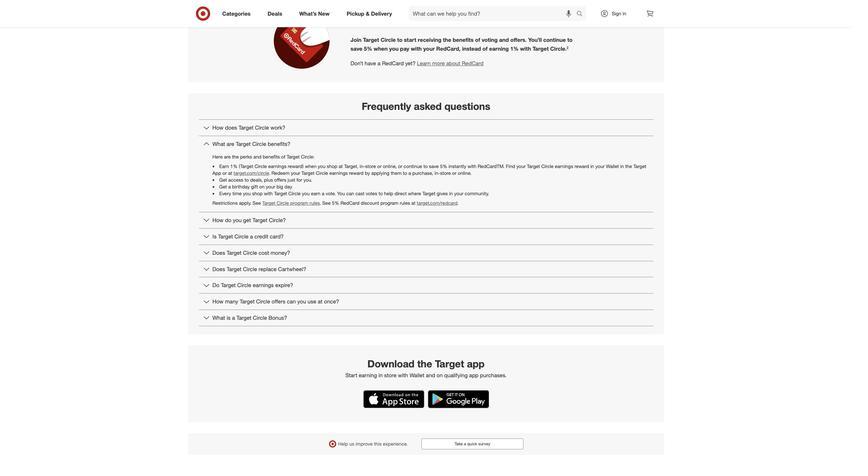 Task type: locate. For each thing, give the bounding box(es) containing it.
0 horizontal spatial wallet
[[410, 372, 425, 379]]

what for what is a target circle bonus?
[[213, 314, 225, 321]]

1 vertical spatial app
[[469, 372, 479, 379]]

0 vertical spatial does
[[213, 249, 225, 256]]

or up them
[[398, 163, 403, 169]]

2 horizontal spatial store
[[440, 170, 451, 176]]

1% down offers.
[[511, 45, 519, 52]]

shop left the target,
[[327, 163, 338, 169]]

earn 1% (target circle earnings reward) when you shop at target, in-store or online, or continue to save 5% instantly with redcardtm. find your target circle earnings reward in your wallet in the target app or at
[[213, 163, 647, 176]]

app right qualifying
[[469, 372, 479, 379]]

with inside get access to deals, plus offers just for you. get a birthday gift on your big day every time you shop with target circle you earn a vote. you can cast votes to help direct where target gives in your community.
[[264, 191, 273, 196]]

with inside earn 1% (target circle earnings reward) when you shop at target, in-store or online, or continue to save 5% instantly with redcardtm. find your target circle earnings reward in your wallet in the target app or at
[[468, 163, 477, 169]]

2 does from the top
[[213, 266, 225, 272]]

2 vertical spatial and
[[426, 372, 435, 379]]

1 horizontal spatial store
[[384, 372, 397, 379]]

1 horizontal spatial continue
[[544, 37, 566, 43]]

1 horizontal spatial and
[[426, 372, 435, 379]]

perks
[[240, 154, 252, 160]]

a right have
[[378, 60, 381, 67]]

0 vertical spatial can
[[346, 191, 354, 196]]

reward
[[575, 163, 589, 169], [349, 170, 364, 176]]

0 vertical spatial how
[[213, 124, 224, 131]]

1 get from the top
[[219, 177, 227, 183]]

when inside join target circle to start receiving the benefits of voting and offers. you'll continue to save 5% when you pay with your redcard, instead of earning 1% with target circle.
[[374, 45, 388, 52]]

you right do
[[233, 217, 242, 224]]

store
[[365, 163, 376, 169], [440, 170, 451, 176], [384, 372, 397, 379]]

get it on google play image
[[428, 390, 489, 408]]

of down voting
[[483, 45, 488, 52]]

3 how from the top
[[213, 298, 224, 305]]

instead
[[462, 45, 481, 52]]

learn
[[417, 60, 431, 67]]

0 horizontal spatial store
[[365, 163, 376, 169]]

1 horizontal spatial wallet
[[606, 163, 619, 169]]

0 vertical spatial when
[[374, 45, 388, 52]]

earning
[[489, 45, 509, 52], [359, 372, 377, 379]]

and for download
[[426, 372, 435, 379]]

earning inside download the target app start earning in store with wallet and on qualifying app purchases.
[[359, 372, 377, 379]]

to up purchase,
[[424, 163, 428, 169]]

1 vertical spatial shop
[[252, 191, 263, 196]]

redcard down instead
[[462, 60, 484, 67]]

0 horizontal spatial can
[[287, 298, 296, 305]]

2 horizontal spatial and
[[499, 37, 509, 43]]

and inside download the target app start earning in store with wallet and on qualifying app purchases.
[[426, 372, 435, 379]]

how inside how does target circle work? dropdown button
[[213, 124, 224, 131]]

in inside download the target app start earning in store with wallet and on qualifying app purchases.
[[379, 372, 383, 379]]

0 horizontal spatial and
[[254, 154, 262, 160]]

at right use
[[318, 298, 323, 305]]

of up instead
[[475, 37, 480, 43]]

1 vertical spatial how
[[213, 217, 224, 224]]

get up every
[[219, 184, 227, 190]]

help us improve this experience.
[[338, 441, 408, 447]]

1 horizontal spatial program
[[381, 200, 399, 206]]

benefits up instead
[[453, 37, 474, 43]]

earning down voting
[[489, 45, 509, 52]]

how many target circle offers can you use at once? button
[[199, 294, 654, 310]]

shop
[[327, 163, 338, 169], [252, 191, 263, 196]]

wallet inside download the target app start earning in store with wallet and on qualifying app purchases.
[[410, 372, 425, 379]]

with up online.
[[468, 163, 477, 169]]

earning inside join target circle to start receiving the benefits of voting and offers. you'll continue to save 5% when you pay with your redcard, instead of earning 1% with target circle.
[[489, 45, 509, 52]]

questions
[[445, 100, 491, 112]]

0 horizontal spatial continue
[[404, 163, 422, 169]]

program down day
[[290, 200, 308, 206]]

5% inside earn 1% (target circle earnings reward) when you shop at target, in-store or online, or continue to save 5% instantly with redcardtm. find your target circle earnings reward in your wallet in the target app or at
[[440, 163, 447, 169]]

when inside earn 1% (target circle earnings reward) when you shop at target, in-store or online, or continue to save 5% instantly with redcardtm. find your target circle earnings reward in your wallet in the target app or at
[[305, 163, 317, 169]]

0 vertical spatial benefits
[[453, 37, 474, 43]]

1 horizontal spatial of
[[475, 37, 480, 43]]

and left qualifying
[[426, 372, 435, 379]]

can right you on the left top
[[346, 191, 354, 196]]

0 horizontal spatial 5%
[[332, 200, 339, 206]]

benefits inside join target circle to start receiving the benefits of voting and offers. you'll continue to save 5% when you pay with your redcard, instead of earning 1% with target circle.
[[453, 37, 474, 43]]

in- up by
[[360, 163, 365, 169]]

and inside join target circle to start receiving the benefits of voting and offers. you'll continue to save 5% when you pay with your redcard, instead of earning 1% with target circle.
[[499, 37, 509, 43]]

are right 'here'
[[224, 154, 231, 160]]

and
[[499, 37, 509, 43], [254, 154, 262, 160], [426, 372, 435, 379]]

does
[[225, 124, 237, 131]]

frequently asked questions
[[362, 100, 491, 112]]

how left does
[[213, 124, 224, 131]]

0 vertical spatial are
[[227, 141, 234, 147]]

2 horizontal spatial 5%
[[440, 163, 447, 169]]

1 horizontal spatial on
[[437, 372, 443, 379]]

to up pay
[[397, 37, 403, 43]]

at
[[339, 163, 343, 169], [228, 170, 232, 176], [412, 200, 416, 206], [318, 298, 323, 305]]

when up have
[[374, 45, 388, 52]]

what is a target circle bonus? button
[[199, 310, 654, 326]]

rules down direct
[[400, 200, 410, 206]]

sign in
[[612, 11, 627, 16]]

circle inside join target circle to start receiving the benefits of voting and offers. you'll continue to save 5% when you pay with your redcard, instead of earning 1% with target circle.
[[381, 37, 396, 43]]

redcard,
[[436, 45, 461, 52]]

in- right purchase,
[[435, 170, 440, 176]]

1 vertical spatial 1%
[[230, 163, 238, 169]]

sign in link
[[595, 6, 637, 21]]

redcardtm.
[[478, 163, 505, 169]]

0 horizontal spatial .
[[269, 170, 270, 176]]

1 vertical spatial wallet
[[410, 372, 425, 379]]

are inside dropdown button
[[227, 141, 234, 147]]

expire?
[[275, 282, 293, 289]]

offers down redeem
[[274, 177, 286, 183]]

here
[[213, 154, 223, 160]]

0 vertical spatial of
[[475, 37, 480, 43]]

redcard down you on the left top
[[341, 200, 360, 206]]

1 vertical spatial what
[[213, 314, 225, 321]]

at up access on the top left of page
[[228, 170, 232, 176]]

1 vertical spatial and
[[254, 154, 262, 160]]

0 vertical spatial reward
[[575, 163, 589, 169]]

1 vertical spatial continue
[[404, 163, 422, 169]]

What can we help you find? suggestions appear below search field
[[409, 6, 578, 21]]

in inside get access to deals, plus offers just for you. get a birthday gift on your big day every time you shop with target circle you earn a vote. you can cast votes to help direct where target gives in your community.
[[449, 191, 453, 196]]

us
[[349, 441, 355, 447]]

on inside download the target app start earning in store with wallet and on qualifying app purchases.
[[437, 372, 443, 379]]

1 vertical spatial offers
[[272, 298, 286, 305]]

sign
[[612, 11, 622, 16]]

on inside get access to deals, plus offers just for you. get a birthday gift on your big day every time you shop with target circle you earn a vote. you can cast votes to help direct where target gives in your community.
[[259, 184, 265, 190]]

1 vertical spatial earning
[[359, 372, 377, 379]]

what left is at the bottom left of the page
[[213, 314, 225, 321]]

2 vertical spatial store
[[384, 372, 397, 379]]

search button
[[574, 6, 590, 22]]

. up plus
[[269, 170, 270, 176]]

benefits
[[453, 37, 474, 43], [263, 154, 280, 160]]

0 vertical spatial store
[[365, 163, 376, 169]]

a inside button
[[464, 441, 466, 446]]

applying
[[371, 170, 390, 176]]

1 horizontal spatial 1%
[[511, 45, 519, 52]]

at down where
[[412, 200, 416, 206]]

1 horizontal spatial can
[[346, 191, 354, 196]]

program down help
[[381, 200, 399, 206]]

to left help
[[379, 191, 383, 196]]

0 vertical spatial save
[[351, 45, 363, 52]]

have
[[365, 60, 376, 67]]

1 horizontal spatial rules
[[400, 200, 410, 206]]

you.
[[304, 177, 312, 183]]

can inside get access to deals, plus offers just for you. get a birthday gift on your big day every time you shop with target circle you earn a vote. you can cast votes to help direct where target gives in your community.
[[346, 191, 354, 196]]

see down vote.
[[322, 200, 331, 206]]

2 what from the top
[[213, 314, 225, 321]]

does up do
[[213, 266, 225, 272]]

continue up purchase,
[[404, 163, 422, 169]]

1 vertical spatial benefits
[[263, 154, 280, 160]]

in-
[[360, 163, 365, 169], [435, 170, 440, 176]]

0 vertical spatial 5%
[[364, 45, 372, 52]]

1% inside earn 1% (target circle earnings reward) when you shop at target, in-store or online, or continue to save 5% instantly with redcardtm. find your target circle earnings reward in your wallet in the target app or at
[[230, 163, 238, 169]]

with down download
[[398, 372, 408, 379]]

earning right start at left
[[359, 372, 377, 379]]

pickup
[[347, 10, 364, 17]]

voting
[[482, 37, 498, 43]]

1 does from the top
[[213, 249, 225, 256]]

can down expire?
[[287, 298, 296, 305]]

0 vertical spatial offers
[[274, 177, 286, 183]]

2 horizontal spatial redcard
[[462, 60, 484, 67]]

how do you get target circle?
[[213, 217, 286, 224]]

pickup & delivery link
[[341, 6, 401, 21]]

shop inside earn 1% (target circle earnings reward) when you shop at target, in-store or online, or continue to save 5% instantly with redcardtm. find your target circle earnings reward in your wallet in the target app or at
[[327, 163, 338, 169]]

1 vertical spatial are
[[224, 154, 231, 160]]

what up 'here'
[[213, 141, 225, 147]]

get access to deals, plus offers just for you. get a birthday gift on your big day every time you shop with target circle you earn a vote. you can cast votes to help direct where target gives in your community.
[[219, 177, 489, 196]]

0 horizontal spatial on
[[259, 184, 265, 190]]

does target circle replace cartwheel?
[[213, 266, 306, 272]]

purchase,
[[413, 170, 433, 176]]

0 horizontal spatial in-
[[360, 163, 365, 169]]

you inside join target circle to start receiving the benefits of voting and offers. you'll continue to save 5% when you pay with your redcard, instead of earning 1% with target circle.
[[389, 45, 399, 52]]

more
[[432, 60, 445, 67]]

restrictions
[[213, 200, 238, 206]]

1 horizontal spatial when
[[374, 45, 388, 52]]

of
[[475, 37, 480, 43], [483, 45, 488, 52], [281, 154, 285, 160]]

1 see from the left
[[253, 200, 261, 206]]

0 horizontal spatial earning
[[359, 372, 377, 379]]

with down start
[[411, 45, 422, 52]]

1 vertical spatial does
[[213, 266, 225, 272]]

get down app
[[219, 177, 227, 183]]

0 horizontal spatial when
[[305, 163, 317, 169]]

1 horizontal spatial reward
[[575, 163, 589, 169]]

save down join
[[351, 45, 363, 52]]

store up by
[[365, 163, 376, 169]]

0 horizontal spatial benefits
[[263, 154, 280, 160]]

app up purchases.
[[467, 358, 485, 370]]

this
[[374, 441, 382, 447]]

how does target circle work? button
[[199, 120, 654, 136]]

5% down vote.
[[332, 200, 339, 206]]

store down instantly
[[440, 170, 451, 176]]

0 horizontal spatial program
[[290, 200, 308, 206]]

0 horizontal spatial rules
[[310, 200, 320, 206]]

how for how do you get target circle?
[[213, 217, 224, 224]]

benefits?
[[268, 141, 291, 147]]

target.com/redcard link
[[417, 200, 457, 206]]

you
[[389, 45, 399, 52], [318, 163, 326, 169], [243, 191, 251, 196], [302, 191, 310, 196], [233, 217, 242, 224], [297, 298, 306, 305]]

0 horizontal spatial see
[[253, 200, 261, 206]]

2 vertical spatial of
[[281, 154, 285, 160]]

cost
[[259, 249, 269, 256]]

pay
[[400, 45, 409, 52]]

1 horizontal spatial benefits
[[453, 37, 474, 43]]

. down earn
[[320, 200, 321, 206]]

the
[[443, 37, 451, 43], [232, 154, 239, 160], [626, 163, 632, 169], [417, 358, 432, 370]]

does inside dropdown button
[[213, 249, 225, 256]]

does inside dropdown button
[[213, 266, 225, 272]]

0 vertical spatial continue
[[544, 37, 566, 43]]

gift
[[251, 184, 258, 190]]

offers up "bonus?"
[[272, 298, 286, 305]]

redcard
[[382, 60, 404, 67], [462, 60, 484, 67], [341, 200, 360, 206]]

1 horizontal spatial 5%
[[364, 45, 372, 52]]

target inside download the target app start earning in store with wallet and on qualifying app purchases.
[[435, 358, 464, 370]]

1 horizontal spatial shop
[[327, 163, 338, 169]]

0 vertical spatial what
[[213, 141, 225, 147]]

1 horizontal spatial save
[[429, 163, 439, 169]]

2 see from the left
[[322, 200, 331, 206]]

0 vertical spatial 1%
[[511, 45, 519, 52]]

what
[[213, 141, 225, 147], [213, 314, 225, 321]]

0 vertical spatial shop
[[327, 163, 338, 169]]

qualifying
[[444, 372, 468, 379]]

1% right "earn"
[[230, 163, 238, 169]]

how inside how do you get target circle? dropdown button
[[213, 217, 224, 224]]

1 what from the top
[[213, 141, 225, 147]]

a down delivery on the left top
[[377, 17, 382, 29]]

deals
[[268, 10, 282, 17]]

the inside join target circle to start receiving the benefits of voting and offers. you'll continue to save 5% when you pay with your redcard, instead of earning 1% with target circle.
[[443, 37, 451, 43]]

0 vertical spatial in-
[[360, 163, 365, 169]]

with down plus
[[264, 191, 273, 196]]

on
[[259, 184, 265, 190], [437, 372, 443, 379]]

pickup & delivery
[[347, 10, 392, 17]]

help
[[338, 441, 348, 447]]

on right gift
[[259, 184, 265, 190]]

5% inside join target circle to start receiving the benefits of voting and offers. you'll continue to save 5% when you pay with your redcard, instead of earning 1% with target circle.
[[364, 45, 372, 52]]

&
[[366, 10, 370, 17]]

apply.
[[239, 200, 251, 206]]

0 vertical spatial on
[[259, 184, 265, 190]]

benefits down 'benefits?'
[[263, 154, 280, 160]]

1 vertical spatial 5%
[[440, 163, 447, 169]]

app
[[213, 170, 221, 176]]

and for join
[[499, 37, 509, 43]]

0 vertical spatial get
[[219, 177, 227, 183]]

store inside download the target app start earning in store with wallet and on qualifying app purchases.
[[384, 372, 397, 379]]

0 vertical spatial and
[[499, 37, 509, 43]]

how do you get target circle? button
[[199, 212, 654, 228]]

2 vertical spatial 5%
[[332, 200, 339, 206]]

5% up have
[[364, 45, 372, 52]]

0 horizontal spatial redcard
[[341, 200, 360, 206]]

. down online.
[[457, 200, 459, 206]]

or down instantly
[[452, 170, 457, 176]]

about
[[446, 60, 461, 67]]

is target circle a credit card? button
[[199, 229, 654, 245]]

1 horizontal spatial see
[[322, 200, 331, 206]]

2 how from the top
[[213, 217, 224, 224]]

0 vertical spatial earning
[[489, 45, 509, 52]]

plus
[[264, 177, 273, 183]]

0 horizontal spatial 1%
[[230, 163, 238, 169]]

deals link
[[262, 6, 291, 21]]

0 horizontal spatial save
[[351, 45, 363, 52]]

1 horizontal spatial earning
[[489, 45, 509, 52]]

what are target circle benefits?
[[213, 141, 291, 147]]

continue
[[544, 37, 566, 43], [404, 163, 422, 169]]

are down does
[[227, 141, 234, 147]]

1 how from the top
[[213, 124, 224, 131]]

don't have a redcard yet? learn more about redcard
[[351, 60, 484, 67]]

0 vertical spatial wallet
[[606, 163, 619, 169]]

wallet inside earn 1% (target circle earnings reward) when you shop at target, in-store or online, or continue to save 5% instantly with redcardtm. find your target circle earnings reward in your wallet in the target app or at
[[606, 163, 619, 169]]

or up applying
[[377, 163, 382, 169]]

does down is
[[213, 249, 225, 256]]

continue up circle.
[[544, 37, 566, 43]]

1 vertical spatial of
[[483, 45, 488, 52]]

when down circle:
[[305, 163, 317, 169]]

on left qualifying
[[437, 372, 443, 379]]

with down offers.
[[520, 45, 531, 52]]

store down download
[[384, 372, 397, 379]]

2 vertical spatial how
[[213, 298, 224, 305]]

save up purchase,
[[429, 163, 439, 169]]

a right take
[[464, 441, 466, 446]]

shop down gift
[[252, 191, 263, 196]]

you left pay
[[389, 45, 399, 52]]

how left do
[[213, 217, 224, 224]]

what's new
[[299, 10, 330, 17]]

how inside how many target circle offers can you use at once? dropdown button
[[213, 298, 224, 305]]

1 vertical spatial save
[[429, 163, 439, 169]]

1 horizontal spatial in-
[[435, 170, 440, 176]]

of down 'benefits?'
[[281, 154, 285, 160]]

1 vertical spatial get
[[219, 184, 227, 190]]

categories link
[[217, 6, 259, 21]]

time
[[233, 191, 242, 196]]

1 vertical spatial can
[[287, 298, 296, 305]]

experience.
[[383, 441, 408, 447]]

and right voting
[[499, 37, 509, 43]]

vote.
[[326, 191, 336, 196]]

see right apply.
[[253, 200, 261, 206]]

and right 'perks'
[[254, 154, 262, 160]]

redcard left "yet?"
[[382, 60, 404, 67]]

1 horizontal spatial redcard
[[382, 60, 404, 67]]

earnings
[[268, 163, 287, 169], [555, 163, 573, 169], [330, 170, 348, 176], [253, 282, 274, 289]]

reward)
[[288, 163, 304, 169]]

you right reward)
[[318, 163, 326, 169]]

0 horizontal spatial reward
[[349, 170, 364, 176]]

5% left instantly
[[440, 163, 447, 169]]

1 vertical spatial on
[[437, 372, 443, 379]]

1 vertical spatial when
[[305, 163, 317, 169]]

rules down earn
[[310, 200, 320, 206]]

0 horizontal spatial shop
[[252, 191, 263, 196]]

how left "many" at bottom
[[213, 298, 224, 305]]



Task type: describe. For each thing, give the bounding box(es) containing it.
the inside earn 1% (target circle earnings reward) when you shop at target, in-store or online, or continue to save 5% instantly with redcardtm. find your target circle earnings reward in your wallet in the target app or at
[[626, 163, 632, 169]]

take a quick survey button
[[422, 439, 524, 449]]

a right is at the bottom left of the page
[[232, 314, 235, 321]]

does target circle cost money?
[[213, 249, 290, 256]]

what is a target circle bonus?
[[213, 314, 287, 321]]

to down target.com/circle link
[[245, 177, 249, 183]]

2 horizontal spatial of
[[483, 45, 488, 52]]

online.
[[458, 170, 472, 176]]

do target circle earnings expire? button
[[199, 277, 654, 293]]

many
[[225, 298, 238, 305]]

a left purchase,
[[409, 170, 411, 176]]

gives
[[437, 191, 448, 196]]

work?
[[271, 124, 285, 131]]

the inside download the target app start earning in store with wallet and on qualifying app purchases.
[[417, 358, 432, 370]]

to up 2 link
[[568, 37, 573, 43]]

earn
[[219, 163, 229, 169]]

your inside join target circle to start receiving the benefits of voting and offers. you'll continue to save 5% when you pay with your redcard, instead of earning 1% with target circle.
[[423, 45, 435, 52]]

0 horizontal spatial of
[[281, 154, 285, 160]]

1% inside join target circle to start receiving the benefits of voting and offers. you'll continue to save 5% when you pay with your redcard, instead of earning 1% with target circle.
[[511, 45, 519, 52]]

offers.
[[511, 37, 527, 43]]

1 vertical spatial store
[[440, 170, 451, 176]]

download the target app start earning in store with wallet and on qualifying app purchases.
[[346, 358, 507, 379]]

earnings inside do target circle earnings expire? dropdown button
[[253, 282, 274, 289]]

purchases.
[[480, 372, 507, 379]]

frequently
[[362, 100, 411, 112]]

circle.
[[550, 45, 567, 52]]

here are the perks and benefits of target circle:
[[213, 154, 315, 160]]

card?
[[270, 233, 284, 240]]

with inside download the target app start earning in store with wallet and on qualifying app purchases.
[[398, 372, 408, 379]]

just
[[288, 177, 295, 183]]

1 program from the left
[[290, 200, 308, 206]]

get
[[243, 217, 251, 224]]

at left the target,
[[339, 163, 343, 169]]

money?
[[271, 249, 290, 256]]

1 rules from the left
[[310, 200, 320, 206]]

you
[[337, 191, 345, 196]]

1 vertical spatial reward
[[349, 170, 364, 176]]

what are target circle benefits? button
[[199, 136, 654, 152]]

is target circle a credit card?
[[213, 233, 284, 240]]

does target circle replace cartwheel? button
[[199, 261, 654, 277]]

them
[[391, 170, 402, 176]]

1 vertical spatial in-
[[435, 170, 440, 176]]

start
[[404, 37, 417, 43]]

day
[[285, 184, 292, 190]]

store inside earn 1% (target circle earnings reward) when you shop at target, in-store or online, or continue to save 5% instantly with redcardtm. find your target circle earnings reward in your wallet in the target app or at
[[365, 163, 376, 169]]

1 horizontal spatial .
[[320, 200, 321, 206]]

in- inside earn 1% (target circle earnings reward) when you shop at target, in-store or online, or continue to save 5% instantly with redcardtm. find your target circle earnings reward in your wallet in the target app or at
[[360, 163, 365, 169]]

a left credit
[[250, 233, 253, 240]]

delivery
[[371, 10, 392, 17]]

how many target circle offers can you use at once?
[[213, 298, 339, 305]]

community.
[[465, 191, 489, 196]]

circle inside dropdown button
[[243, 249, 257, 256]]

2 horizontal spatial .
[[457, 200, 459, 206]]

once?
[[324, 298, 339, 305]]

credit
[[255, 233, 268, 240]]

survey
[[479, 441, 491, 446]]

asked
[[414, 100, 442, 112]]

yet?
[[405, 60, 416, 67]]

to right them
[[403, 170, 407, 176]]

save inside earn 1% (target circle earnings reward) when you shop at target, in-store or online, or continue to save 5% instantly with redcardtm. find your target circle earnings reward in your wallet in the target app or at
[[429, 163, 439, 169]]

redeem
[[272, 170, 290, 176]]

earn
[[311, 191, 321, 196]]

how for how does target circle work?
[[213, 124, 224, 131]]

is
[[227, 314, 231, 321]]

deals,
[[250, 177, 263, 183]]

can inside dropdown button
[[287, 298, 296, 305]]

continue inside earn 1% (target circle earnings reward) when you shop at target, in-store or online, or continue to save 5% instantly with redcardtm. find your target circle earnings reward in your wallet in the target app or at
[[404, 163, 422, 169]]

or down "earn"
[[223, 170, 227, 176]]

target.com/circle . redeem your target circle earnings reward by applying them to a purchase, in-store or online.
[[234, 170, 472, 176]]

cartwheel?
[[278, 266, 306, 272]]

shop inside get access to deals, plus offers just for you. get a birthday gift on your big day every time you shop with target circle you earn a vote. you can cast votes to help direct where target gives in your community.
[[252, 191, 263, 196]]

target inside dropdown button
[[227, 249, 242, 256]]

does for does target circle cost money?
[[213, 249, 225, 256]]

2 rules from the left
[[400, 200, 410, 206]]

2
[[567, 45, 569, 49]]

you inside earn 1% (target circle earnings reward) when you shop at target, in-store or online, or continue to save 5% instantly with redcardtm. find your target circle earnings reward in your wallet in the target app or at
[[318, 163, 326, 169]]

2 program from the left
[[381, 200, 399, 206]]

offers inside get access to deals, plus offers just for you. get a birthday gift on your big day every time you shop with target circle you earn a vote. you can cast votes to help direct where target gives in your community.
[[274, 177, 286, 183]]

a right earn
[[322, 191, 324, 196]]

does for does target circle replace cartwheel?
[[213, 266, 225, 272]]

search
[[574, 11, 590, 18]]

for
[[297, 177, 302, 183]]

are for what
[[227, 141, 234, 147]]

2 get from the top
[[219, 184, 227, 190]]

does target circle cost money? button
[[199, 245, 654, 261]]

download on the appstore image
[[363, 390, 425, 408]]

birthday
[[232, 184, 250, 190]]

start
[[346, 372, 357, 379]]

you down birthday
[[243, 191, 251, 196]]

reward inside earn 1% (target circle earnings reward) when you shop at target, in-store or online, or continue to save 5% instantly with redcardtm. find your target circle earnings reward in your wallet in the target app or at
[[575, 163, 589, 169]]

direct
[[395, 191, 407, 196]]

receiving
[[418, 37, 442, 43]]

don't
[[351, 60, 363, 67]]

how for how many target circle offers can you use at once?
[[213, 298, 224, 305]]

what's
[[299, 10, 317, 17]]

access
[[228, 177, 243, 183]]

how does target circle work?
[[213, 124, 285, 131]]

(target
[[239, 163, 253, 169]]

target circle program rules link
[[262, 200, 320, 206]]

replace
[[259, 266, 277, 272]]

redcard™?
[[385, 17, 438, 29]]

to inside earn 1% (target circle earnings reward) when you shop at target, in-store or online, or continue to save 5% instantly with redcardtm. find your target circle earnings reward in your wallet in the target app or at
[[424, 163, 428, 169]]

0 vertical spatial app
[[467, 358, 485, 370]]

do
[[225, 217, 231, 224]]

at inside dropdown button
[[318, 298, 323, 305]]

what for what are target circle benefits?
[[213, 141, 225, 147]]

where
[[408, 191, 421, 196]]

you left use
[[297, 298, 306, 305]]

find
[[506, 163, 515, 169]]

2 link
[[567, 45, 569, 49]]

instantly
[[449, 163, 466, 169]]

circle:
[[301, 154, 315, 160]]

save inside join target circle to start receiving the benefits of voting and offers. you'll continue to save 5% when you pay with your redcard, instead of earning 1% with target circle.
[[351, 45, 363, 52]]

restrictions apply. see target circle program rules . see 5% redcard discount program rules at target.com/redcard .
[[213, 200, 459, 206]]

new
[[318, 10, 330, 17]]

circle inside get access to deals, plus offers just for you. get a birthday gift on your big day every time you shop with target circle you earn a vote. you can cast votes to help direct where target gives in your community.
[[289, 191, 301, 196]]

continue inside join target circle to start receiving the benefits of voting and offers. you'll continue to save 5% when you pay with your redcard, instead of earning 1% with target circle.
[[544, 37, 566, 43]]

bonus?
[[269, 314, 287, 321]]

are for here
[[224, 154, 231, 160]]

take
[[455, 441, 463, 446]]

a up every
[[228, 184, 231, 190]]

quick
[[467, 441, 477, 446]]

target.com/circle
[[234, 170, 269, 176]]

offers inside dropdown button
[[272, 298, 286, 305]]

you left earn
[[302, 191, 310, 196]]

big
[[277, 184, 283, 190]]



Task type: vqa. For each thing, say whether or not it's contained in the screenshot.
Categories "LINK"
yes



